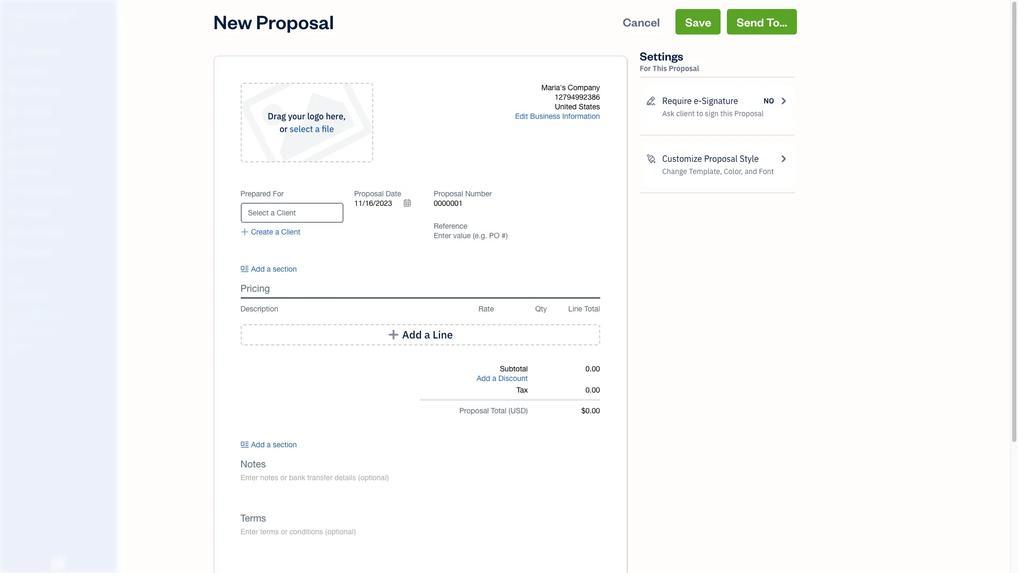 Task type: locate. For each thing, give the bounding box(es) containing it.
chevronright image
[[779, 94, 789, 107]]

states
[[579, 102, 600, 111]]

a right plus image
[[425, 328, 430, 341]]

maria's inside the 'maria's company owner'
[[8, 10, 36, 20]]

add
[[251, 265, 265, 273], [403, 328, 422, 341], [477, 374, 491, 383], [251, 440, 265, 449]]

usd
[[511, 406, 526, 415]]

add right newsection image
[[251, 440, 265, 449]]

1 vertical spatial add a section
[[251, 440, 297, 449]]

1 vertical spatial total
[[491, 406, 507, 415]]

1 horizontal spatial line
[[569, 305, 583, 313]]

company
[[38, 10, 75, 20], [568, 83, 600, 92]]

1 vertical spatial section
[[273, 440, 297, 449]]

section for newsection image
[[273, 440, 297, 449]]

1 vertical spatial company
[[568, 83, 600, 92]]

add for newsection icon
[[251, 265, 265, 273]]

section right newsection image
[[273, 440, 297, 449]]

1 add a section button from the top
[[241, 264, 328, 274]]

1 vertical spatial for
[[273, 189, 284, 198]]

1 horizontal spatial maria's
[[542, 83, 566, 92]]

proposal
[[256, 9, 334, 34], [669, 64, 700, 73], [735, 109, 764, 118], [705, 153, 738, 164], [354, 189, 384, 198], [434, 189, 463, 198], [460, 406, 489, 415]]

freshbooks image
[[50, 556, 67, 569]]

0 vertical spatial add a section button
[[241, 264, 328, 274]]

maria's company owner
[[8, 10, 75, 29]]

cancel button
[[614, 9, 670, 34]]

change template, color, and font
[[663, 167, 774, 176]]

0 horizontal spatial line
[[433, 328, 453, 341]]

add left 'discount'
[[477, 374, 491, 383]]

line right plus image
[[433, 328, 453, 341]]

send to... button
[[728, 9, 797, 34]]

date
[[386, 189, 402, 198]]

0 vertical spatial 0.00
[[586, 365, 600, 373]]

a right newsection image
[[267, 440, 271, 449]]

settings for this proposal
[[640, 48, 700, 73]]

for right prepared
[[273, 189, 284, 198]]

proposal date
[[354, 189, 402, 198]]

color,
[[724, 167, 743, 176]]

a inside drag your logo here , or select a file
[[315, 124, 320, 134]]

items and services image
[[8, 309, 114, 317]]

a for plus image
[[425, 328, 430, 341]]

add a section button up notes
[[241, 440, 328, 449]]

discount
[[499, 374, 528, 383]]

section down client
[[273, 265, 297, 273]]

1 horizontal spatial company
[[568, 83, 600, 92]]

1 section from the top
[[273, 265, 297, 273]]

payment image
[[7, 127, 20, 137]]

or
[[280, 124, 288, 134]]

a for newsection icon
[[267, 265, 271, 273]]

1 vertical spatial line
[[433, 328, 453, 341]]

)
[[526, 406, 528, 415]]

main element
[[0, 0, 143, 573]]

qty
[[536, 305, 547, 313]]

information
[[563, 112, 600, 120]]

paintbrush image
[[647, 152, 656, 165]]

0 horizontal spatial for
[[273, 189, 284, 198]]

a left client
[[275, 228, 279, 236]]

0 horizontal spatial company
[[38, 10, 75, 20]]

2 add a section from the top
[[251, 440, 297, 449]]

proposal number
[[434, 189, 492, 198]]

report image
[[7, 248, 20, 258]]

settings image
[[8, 343, 114, 351]]

a for newsection image
[[267, 440, 271, 449]]

total left (
[[491, 406, 507, 415]]

signature
[[702, 96, 739, 106]]

company inside the 'maria's company owner'
[[38, 10, 75, 20]]

0 vertical spatial company
[[38, 10, 75, 20]]

no
[[764, 96, 775, 106]]

select
[[290, 124, 313, 134]]

a up pricing
[[267, 265, 271, 273]]

1 horizontal spatial for
[[640, 64, 651, 73]]

1 add a section from the top
[[251, 265, 297, 273]]

maria's up 'united'
[[542, 83, 566, 92]]

1 vertical spatial 0.00
[[586, 386, 600, 394]]

Enter a Proposal # text field
[[434, 199, 464, 207]]

total right qty
[[585, 305, 600, 313]]

expense image
[[7, 147, 20, 158]]

section
[[273, 265, 297, 273], [273, 440, 297, 449]]

save button
[[676, 9, 721, 34]]

apps image
[[8, 275, 114, 283]]

add a discount button
[[477, 374, 528, 383]]

0 vertical spatial line
[[569, 305, 583, 313]]

chevronright image
[[779, 152, 789, 165]]

add a section button
[[241, 264, 328, 274], [241, 440, 328, 449]]

0 vertical spatial maria's
[[8, 10, 36, 20]]

your
[[288, 111, 306, 122]]

for
[[640, 64, 651, 73], [273, 189, 284, 198]]

maria's
[[8, 10, 36, 20], [542, 83, 566, 92]]

add right newsection icon
[[251, 265, 265, 273]]

0 horizontal spatial total
[[491, 406, 507, 415]]

newsection image
[[241, 440, 249, 449]]

a inside button
[[425, 328, 430, 341]]

0 vertical spatial for
[[640, 64, 651, 73]]

add right plus image
[[403, 328, 422, 341]]

12794992386
[[555, 93, 600, 101]]

for inside settings for this proposal
[[640, 64, 651, 73]]

bank connections image
[[8, 326, 114, 334]]

,
[[343, 111, 346, 122]]

prepared for
[[241, 189, 284, 198]]

tax
[[517, 386, 528, 394]]

settings
[[640, 48, 684, 63]]

for left this
[[640, 64, 651, 73]]

line
[[569, 305, 583, 313], [433, 328, 453, 341]]

line total
[[569, 305, 600, 313]]

maria's up owner
[[8, 10, 36, 20]]

0 vertical spatial total
[[585, 305, 600, 313]]

require e-signature
[[663, 96, 739, 106]]

1 vertical spatial maria's
[[542, 83, 566, 92]]

0 vertical spatial add a section
[[251, 265, 297, 273]]

file
[[322, 124, 334, 134]]

project image
[[7, 167, 20, 178]]

timer image
[[7, 187, 20, 198]]

Reference Number text field
[[434, 231, 509, 240]]

a left the file
[[315, 124, 320, 134]]

0.00
[[586, 365, 600, 373], [586, 386, 600, 394]]

estimate image
[[7, 86, 20, 97]]

united
[[555, 102, 577, 111]]

subtotal add a discount tax
[[477, 365, 528, 394]]

0 vertical spatial section
[[273, 265, 297, 273]]

client
[[677, 109, 695, 118]]

a inside button
[[275, 228, 279, 236]]

company inside maria's company 12794992386 united states edit business information
[[568, 83, 600, 92]]

maria's inside maria's company 12794992386 united states edit business information
[[542, 83, 566, 92]]

font
[[759, 167, 774, 176]]

invoice image
[[7, 107, 20, 117]]

customize
[[663, 153, 703, 164]]

this
[[653, 64, 668, 73]]

a
[[315, 124, 320, 134], [275, 228, 279, 236], [267, 265, 271, 273], [425, 328, 430, 341], [493, 374, 497, 383], [267, 440, 271, 449]]

1 vertical spatial add a section button
[[241, 440, 328, 449]]

create a client button
[[241, 227, 301, 237]]

0 horizontal spatial maria's
[[8, 10, 36, 20]]

add a section up pricing
[[251, 265, 297, 273]]

company for maria's company 12794992386 united states edit business information
[[568, 83, 600, 92]]

1 horizontal spatial total
[[585, 305, 600, 313]]

add a section button up pricing
[[241, 264, 328, 274]]

add inside button
[[403, 328, 422, 341]]

2 section from the top
[[273, 440, 297, 449]]

add a section
[[251, 265, 297, 273], [251, 440, 297, 449]]

total for proposal
[[491, 406, 507, 415]]

chart image
[[7, 228, 20, 238]]

a left 'discount'
[[493, 374, 497, 383]]

edit
[[515, 112, 528, 120]]

line right qty
[[569, 305, 583, 313]]

ask
[[663, 109, 675, 118]]

2 add a section button from the top
[[241, 440, 328, 449]]

add a section for newsection icon
[[251, 265, 297, 273]]

add a section up notes
[[251, 440, 297, 449]]

total
[[585, 305, 600, 313], [491, 406, 507, 415]]

add for plus image
[[403, 328, 422, 341]]

add a section for newsection image
[[251, 440, 297, 449]]

newsection image
[[241, 264, 249, 274]]

this
[[721, 109, 733, 118]]



Task type: vqa. For each thing, say whether or not it's contained in the screenshot.
leftmost Company
yes



Task type: describe. For each thing, give the bounding box(es) containing it.
rate
[[479, 305, 494, 313]]

drag your logo here , or select a file
[[268, 111, 346, 134]]

plus image
[[241, 227, 249, 237]]

prepared
[[241, 189, 271, 198]]

sign
[[706, 109, 719, 118]]

subtotal
[[500, 365, 528, 373]]

client image
[[7, 66, 20, 77]]

description
[[241, 305, 278, 313]]

cancel
[[623, 14, 660, 29]]

and
[[745, 167, 758, 176]]

add a line
[[403, 328, 453, 341]]

(
[[509, 406, 511, 415]]

maria's company 12794992386 united states edit business information
[[515, 83, 600, 120]]

to...
[[767, 14, 788, 29]]

1 0.00 from the top
[[586, 365, 600, 373]]

pricing
[[241, 283, 270, 294]]

send to...
[[737, 14, 788, 29]]

here
[[326, 111, 343, 122]]

change
[[663, 167, 688, 176]]

add for newsection image
[[251, 440, 265, 449]]

dashboard image
[[7, 46, 20, 57]]

for for prepared
[[273, 189, 284, 198]]

require
[[663, 96, 692, 106]]

proposal total ( usd )
[[460, 406, 528, 415]]

a for plus icon
[[275, 228, 279, 236]]

Estimate date in MM/DD/YYYY format text field
[[354, 199, 418, 207]]

2 0.00 from the top
[[586, 386, 600, 394]]

$0.00
[[582, 406, 600, 415]]

number
[[466, 189, 492, 198]]

Client text field
[[242, 204, 343, 222]]

edit business information button
[[515, 111, 600, 121]]

template,
[[689, 167, 723, 176]]

money image
[[7, 207, 20, 218]]

maria's for maria's company owner
[[8, 10, 36, 20]]

plus image
[[388, 330, 400, 340]]

add a line button
[[241, 324, 600, 345]]

client
[[281, 228, 301, 236]]

proposal inside settings for this proposal
[[669, 64, 700, 73]]

create a client
[[251, 228, 301, 236]]

new proposal
[[214, 9, 334, 34]]

for for settings
[[640, 64, 651, 73]]

drag
[[268, 111, 286, 122]]

send
[[737, 14, 765, 29]]

e-
[[694, 96, 702, 106]]

customize proposal style
[[663, 153, 759, 164]]

owner
[[8, 21, 28, 29]]

a inside subtotal add a discount tax
[[493, 374, 497, 383]]

style
[[740, 153, 759, 164]]

notes
[[241, 458, 266, 470]]

team members image
[[8, 292, 114, 300]]

add inside subtotal add a discount tax
[[477, 374, 491, 383]]

logo
[[308, 111, 324, 122]]

to
[[697, 109, 704, 118]]

line inside "add a line" button
[[433, 328, 453, 341]]

company for maria's company owner
[[38, 10, 75, 20]]

section for newsection icon
[[273, 265, 297, 273]]

ask client to sign this proposal
[[663, 109, 764, 118]]

save
[[686, 14, 712, 29]]

maria's for maria's company 12794992386 united states edit business information
[[542, 83, 566, 92]]

business
[[530, 112, 561, 120]]

create
[[251, 228, 273, 236]]

reference
[[434, 222, 468, 230]]

total for line
[[585, 305, 600, 313]]

new
[[214, 9, 252, 34]]

terms
[[241, 513, 266, 524]]

pencilsquiggly image
[[647, 94, 656, 107]]



